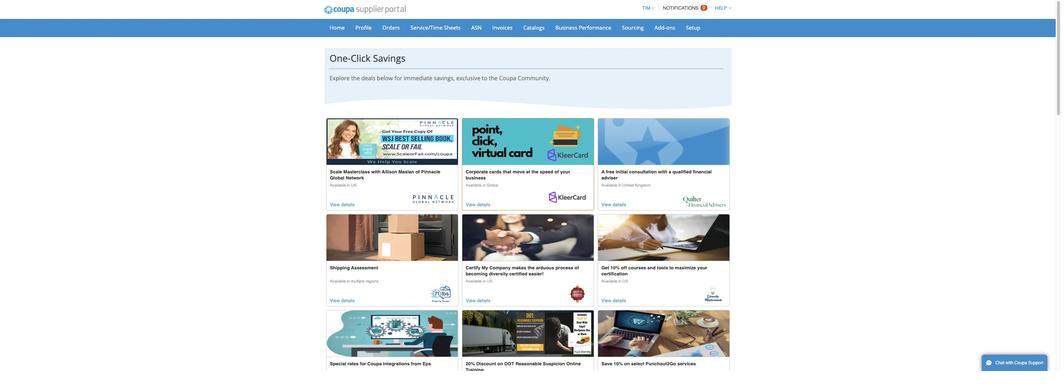 Task type: locate. For each thing, give the bounding box(es) containing it.
one-
[[330, 52, 351, 65]]

a
[[669, 169, 671, 175]]

cards
[[489, 169, 502, 175]]

certify my company image down process
[[570, 285, 585, 303]]

details for diversity
[[477, 298, 490, 304]]

the
[[351, 74, 360, 82], [489, 74, 498, 82], [532, 169, 538, 175], [528, 265, 535, 271]]

in left united
[[618, 183, 621, 188]]

details down becoming
[[477, 298, 490, 304]]

kingdom
[[635, 183, 651, 188]]

community.
[[518, 74, 550, 82]]

view details button down certification
[[601, 297, 626, 305]]

notifications 0
[[663, 5, 705, 11]]

view details for business
[[466, 202, 490, 208]]

0 horizontal spatial coupa
[[367, 361, 382, 367]]

the right at on the left top of page
[[532, 169, 538, 175]]

support
[[1028, 361, 1043, 366]]

details down available in multiple regions
[[341, 298, 355, 304]]

0 vertical spatial 71lbs image
[[326, 215, 458, 261]]

the inside corporate cards that move at the speed of your business available in global
[[532, 169, 538, 175]]

quilter financial advisers image down financial
[[683, 196, 726, 207]]

1 horizontal spatial your
[[697, 265, 707, 271]]

view details button down available in multiple regions
[[330, 297, 355, 305]]

help
[[715, 5, 727, 11]]

view details button down business
[[466, 201, 490, 209]]

available down becoming
[[466, 279, 482, 284]]

in down becoming
[[483, 279, 486, 284]]

0 vertical spatial your
[[560, 169, 570, 175]]

view down certification
[[601, 298, 611, 304]]

pinnacle
[[421, 169, 440, 175]]

financial
[[693, 169, 712, 175]]

regions
[[366, 279, 379, 284]]

pinnacle global network image
[[326, 119, 458, 165], [411, 195, 454, 207]]

dot
[[504, 361, 514, 367]]

one-click savings
[[330, 52, 405, 65]]

1 horizontal spatial with
[[658, 169, 667, 175]]

your
[[560, 169, 570, 175], [697, 265, 707, 271]]

global inside corporate cards that move at the speed of your business available in global
[[487, 183, 498, 188]]

myca learning image
[[462, 311, 594, 357]]

0 horizontal spatial of
[[415, 169, 420, 175]]

10% up certification
[[610, 265, 620, 271]]

1 horizontal spatial on
[[624, 361, 630, 367]]

of for certify my company makes the arduous process of becoming diversity certified easier!
[[575, 265, 579, 271]]

coupa left the support
[[1014, 361, 1027, 366]]

your right the speed
[[560, 169, 570, 175]]

select
[[631, 361, 644, 367]]

sourcing
[[622, 24, 644, 31]]

view details button down network
[[330, 201, 355, 209]]

the right exclusive
[[489, 74, 498, 82]]

0 horizontal spatial us
[[351, 183, 357, 188]]

coupa supplier portal image
[[319, 1, 411, 19]]

diversity masterminds image
[[598, 215, 729, 261], [704, 285, 722, 303]]

view for diversity
[[466, 298, 476, 304]]

0 vertical spatial 10%
[[610, 265, 620, 271]]

special
[[330, 361, 346, 367]]

for right below
[[394, 74, 402, 82]]

to
[[482, 74, 487, 82], [669, 265, 674, 271]]

view down scale
[[330, 202, 340, 208]]

view details for available
[[330, 202, 355, 208]]

in down network
[[347, 183, 350, 188]]

in down certification
[[618, 279, 621, 284]]

view down becoming
[[466, 298, 476, 304]]

available
[[330, 183, 346, 188], [466, 183, 482, 188], [601, 183, 617, 188], [330, 279, 346, 284], [466, 279, 482, 284], [601, 279, 617, 284]]

in left multiple
[[347, 279, 350, 284]]

available inside scale masterclass with allison maslan of pinnacle global network available in us
[[330, 183, 346, 188]]

training
[[466, 367, 484, 372]]

free
[[606, 169, 614, 175]]

savings
[[373, 52, 405, 65]]

quilter financial advisers image up a
[[598, 119, 729, 165]]

1 vertical spatial to
[[669, 265, 674, 271]]

on left select
[[624, 361, 630, 367]]

us down network
[[351, 183, 357, 188]]

0 horizontal spatial on
[[497, 361, 503, 367]]

2 horizontal spatial coupa
[[1014, 361, 1027, 366]]

on for dot
[[497, 361, 503, 367]]

0 horizontal spatial your
[[560, 169, 570, 175]]

pinnacle global network image up allison
[[326, 119, 458, 165]]

get 10% off courses and tools to maximize your certification available in us
[[601, 265, 707, 284]]

tools
[[657, 265, 668, 271]]

corporate
[[466, 169, 488, 175]]

view details button for business
[[466, 201, 490, 209]]

allison
[[382, 169, 397, 175]]

coupa left community.
[[499, 74, 516, 82]]

0 vertical spatial diversity masterminds image
[[598, 215, 729, 261]]

process
[[556, 265, 573, 271]]

the up easier!
[[528, 265, 535, 271]]

0 vertical spatial global
[[330, 175, 344, 181]]

20% discount on dot reasonable suspicion online training
[[466, 361, 581, 372]]

immediate
[[404, 74, 432, 82]]

0 horizontal spatial with
[[371, 169, 381, 175]]

available inside certify my company makes the arduous process of becoming diversity certified easier! available in us
[[466, 279, 482, 284]]

performance
[[579, 24, 611, 31]]

your for corporate cards that move at the speed of your business
[[560, 169, 570, 175]]

view details down becoming
[[466, 298, 490, 304]]

0 vertical spatial to
[[482, 74, 487, 82]]

1 horizontal spatial to
[[669, 265, 674, 271]]

0 vertical spatial certify my company image
[[462, 215, 594, 261]]

with inside a free initial consultation with a qualified financial adviser available in united kingdom
[[658, 169, 667, 175]]

of right the speed
[[554, 169, 559, 175]]

view details button down united
[[601, 201, 626, 209]]

2 on from the left
[[624, 361, 630, 367]]

available down shipping
[[330, 279, 346, 284]]

coupa right rates
[[367, 361, 382, 367]]

1 horizontal spatial us
[[487, 279, 492, 284]]

details down certification
[[613, 298, 626, 304]]

1 vertical spatial certify my company image
[[570, 285, 585, 303]]

catalogs link
[[519, 22, 549, 33]]

of for corporate cards that move at the speed of your business
[[554, 169, 559, 175]]

home link
[[325, 22, 349, 33]]

1 horizontal spatial global
[[487, 183, 498, 188]]

for right rates
[[360, 361, 366, 367]]

certify my company image up makes
[[462, 215, 594, 261]]

view details down business
[[466, 202, 490, 208]]

off
[[621, 265, 627, 271]]

pinnacle global network image down pinnacle
[[411, 195, 454, 207]]

company
[[489, 265, 511, 271]]

10% right save
[[614, 361, 623, 367]]

1 on from the left
[[497, 361, 503, 367]]

your inside corporate cards that move at the speed of your business available in global
[[560, 169, 570, 175]]

kleercard image down the speed
[[547, 191, 590, 207]]

1 vertical spatial global
[[487, 183, 498, 188]]

view
[[330, 202, 340, 208], [466, 202, 476, 208], [601, 202, 611, 208], [330, 298, 340, 304], [466, 298, 476, 304], [601, 298, 611, 304]]

2 horizontal spatial of
[[575, 265, 579, 271]]

makes
[[512, 265, 526, 271]]

available down adviser
[[601, 183, 617, 188]]

1 vertical spatial for
[[360, 361, 366, 367]]

of inside certify my company makes the arduous process of becoming diversity certified easier! available in us
[[575, 265, 579, 271]]

save
[[601, 361, 612, 367]]

orders
[[382, 24, 400, 31]]

to right exclusive
[[482, 74, 487, 82]]

view details button down becoming
[[466, 297, 490, 305]]

united
[[623, 183, 634, 188]]

with
[[371, 169, 381, 175], [658, 169, 667, 175], [1006, 361, 1013, 366]]

available inside a free initial consultation with a qualified financial adviser available in united kingdom
[[601, 183, 617, 188]]

shipping
[[330, 265, 350, 271]]

your inside get 10% off courses and tools to maximize your certification available in us
[[697, 265, 707, 271]]

exclusive
[[456, 74, 480, 82]]

in inside scale masterclass with allison maslan of pinnacle global network available in us
[[347, 183, 350, 188]]

available down certification
[[601, 279, 617, 284]]

eps image
[[326, 311, 458, 357]]

view for business
[[466, 202, 476, 208]]

global inside scale masterclass with allison maslan of pinnacle global network available in us
[[330, 175, 344, 181]]

with right chat
[[1006, 361, 1013, 366]]

with left allison
[[371, 169, 381, 175]]

us down diversity
[[487, 279, 492, 284]]

available down scale
[[330, 183, 346, 188]]

view details down network
[[330, 202, 355, 208]]

coupa
[[499, 74, 516, 82], [1014, 361, 1027, 366], [367, 361, 382, 367]]

certify my company image
[[462, 215, 594, 261], [570, 285, 585, 303]]

details down business
[[477, 202, 490, 208]]

your for get 10% off courses and tools to maximize your certification
[[697, 265, 707, 271]]

of right process
[[575, 265, 579, 271]]

kleercard image up at on the left top of page
[[462, 119, 594, 165]]

1 horizontal spatial of
[[554, 169, 559, 175]]

global down cards
[[487, 183, 498, 188]]

of inside corporate cards that move at the speed of your business available in global
[[554, 169, 559, 175]]

in down business
[[483, 183, 486, 188]]

catalogs
[[523, 24, 545, 31]]

1 vertical spatial your
[[697, 265, 707, 271]]

global
[[330, 175, 344, 181], [487, 183, 498, 188]]

us inside get 10% off courses and tools to maximize your certification available in us
[[623, 279, 628, 284]]

2 horizontal spatial with
[[1006, 361, 1013, 366]]

the inside certify my company makes the arduous process of becoming diversity certified easier! available in us
[[528, 265, 535, 271]]

view for available
[[330, 202, 340, 208]]

navigation
[[639, 1, 731, 15]]

of
[[415, 169, 420, 175], [554, 169, 559, 175], [575, 265, 579, 271]]

us
[[351, 183, 357, 188], [487, 279, 492, 284], [623, 279, 628, 284]]

multiple
[[351, 279, 365, 284]]

sheets
[[444, 24, 461, 31]]

of right the maslan
[[415, 169, 420, 175]]

coupa inside button
[[1014, 361, 1027, 366]]

0 vertical spatial for
[[394, 74, 402, 82]]

details down united
[[613, 202, 626, 208]]

available down business
[[466, 183, 482, 188]]

global down scale
[[330, 175, 344, 181]]

arduous
[[536, 265, 554, 271]]

kleercard image
[[462, 119, 594, 165], [547, 191, 590, 207]]

2 horizontal spatial us
[[623, 279, 628, 284]]

10% inside get 10% off courses and tools to maximize your certification available in us
[[610, 265, 620, 271]]

10%
[[610, 265, 620, 271], [614, 361, 623, 367]]

10% for on
[[614, 361, 623, 367]]

0 vertical spatial pinnacle global network image
[[326, 119, 458, 165]]

71lbs image
[[326, 215, 458, 261], [427, 285, 454, 303]]

on inside "20% discount on dot reasonable suspicion online training"
[[497, 361, 503, 367]]

with left a
[[658, 169, 667, 175]]

qualified
[[673, 169, 692, 175]]

on left the dot
[[497, 361, 503, 367]]

view details down certification
[[601, 298, 626, 304]]

network
[[346, 175, 364, 181]]

details for available
[[341, 202, 355, 208]]

view down business
[[466, 202, 476, 208]]

details down network
[[341, 202, 355, 208]]

at
[[526, 169, 530, 175]]

details
[[341, 202, 355, 208], [477, 202, 490, 208], [613, 202, 626, 208], [341, 298, 355, 304], [477, 298, 490, 304], [613, 298, 626, 304]]

0 horizontal spatial global
[[330, 175, 344, 181]]

quilter financial advisers image
[[598, 119, 729, 165], [683, 196, 726, 207]]

consultation
[[629, 169, 657, 175]]

1 vertical spatial 10%
[[614, 361, 623, 367]]

and
[[647, 265, 656, 271]]

us down certification
[[623, 279, 628, 284]]

1 horizontal spatial for
[[394, 74, 402, 82]]

to right tools
[[669, 265, 674, 271]]

your right maximize on the right of page
[[697, 265, 707, 271]]



Task type: describe. For each thing, give the bounding box(es) containing it.
move
[[513, 169, 525, 175]]

easier!
[[529, 271, 544, 277]]

asn
[[471, 24, 482, 31]]

savings,
[[434, 74, 455, 82]]

view down available in multiple regions
[[330, 298, 340, 304]]

deals
[[361, 74, 375, 82]]

us inside certify my company makes the arduous process of becoming diversity certified easier! available in us
[[487, 279, 492, 284]]

my
[[482, 265, 488, 271]]

certify
[[466, 265, 480, 271]]

view details button for diversity
[[466, 297, 490, 305]]

notifications
[[663, 5, 699, 11]]

punchout2go image
[[598, 311, 729, 357]]

diversity
[[489, 271, 508, 277]]

20%
[[466, 361, 475, 367]]

with inside scale masterclass with allison maslan of pinnacle global network available in us
[[371, 169, 381, 175]]

tim link
[[639, 5, 655, 11]]

service/time sheets
[[411, 24, 461, 31]]

sourcing link
[[617, 22, 648, 33]]

integrations
[[383, 361, 410, 367]]

view details down available in multiple regions
[[330, 298, 355, 304]]

special rates for coupa integrations from eps
[[330, 361, 431, 367]]

eps
[[423, 361, 431, 367]]

invoices
[[492, 24, 513, 31]]

0 vertical spatial kleercard image
[[462, 119, 594, 165]]

initial
[[616, 169, 628, 175]]

profile link
[[351, 22, 376, 33]]

details for certification
[[613, 298, 626, 304]]

0 horizontal spatial to
[[482, 74, 487, 82]]

below
[[377, 74, 393, 82]]

view down adviser
[[601, 202, 611, 208]]

to inside get 10% off courses and tools to maximize your certification available in us
[[669, 265, 674, 271]]

maximize
[[675, 265, 696, 271]]

0 vertical spatial quilter financial advisers image
[[598, 119, 729, 165]]

a
[[601, 169, 605, 175]]

orders link
[[378, 22, 404, 33]]

asn link
[[467, 22, 486, 33]]

1 vertical spatial diversity masterminds image
[[704, 285, 722, 303]]

1 vertical spatial 71lbs image
[[427, 285, 454, 303]]

of inside scale masterclass with allison maslan of pinnacle global network available in us
[[415, 169, 420, 175]]

speed
[[540, 169, 553, 175]]

masterclass
[[343, 169, 370, 175]]

available in multiple regions
[[330, 279, 379, 284]]

us inside scale masterclass with allison maslan of pinnacle global network available in us
[[351, 183, 357, 188]]

view details for certification
[[601, 298, 626, 304]]

get
[[601, 265, 609, 271]]

assessment
[[351, 265, 378, 271]]

view details button for certification
[[601, 297, 626, 305]]

that
[[503, 169, 511, 175]]

view details button for available
[[330, 201, 355, 209]]

becoming
[[466, 271, 488, 277]]

courses
[[628, 265, 646, 271]]

add-ons link
[[650, 22, 680, 33]]

punchout2go
[[646, 361, 676, 367]]

tim
[[642, 5, 650, 11]]

rates
[[347, 361, 359, 367]]

service/time sheets link
[[406, 22, 465, 33]]

view details down united
[[601, 202, 626, 208]]

1 vertical spatial kleercard image
[[547, 191, 590, 207]]

discount
[[476, 361, 496, 367]]

home
[[330, 24, 345, 31]]

chat with coupa support button
[[982, 355, 1048, 372]]

view for certification
[[601, 298, 611, 304]]

0
[[703, 5, 705, 10]]

profile
[[355, 24, 372, 31]]

reasonable
[[515, 361, 542, 367]]

1 horizontal spatial coupa
[[499, 74, 516, 82]]

0 horizontal spatial for
[[360, 361, 366, 367]]

view details for diversity
[[466, 298, 490, 304]]

certified
[[509, 271, 527, 277]]

shipping assessment
[[330, 265, 378, 271]]

details for business
[[477, 202, 490, 208]]

1 vertical spatial quilter financial advisers image
[[683, 196, 726, 207]]

in inside a free initial consultation with a qualified financial adviser available in united kingdom
[[618, 183, 621, 188]]

chat
[[995, 361, 1004, 366]]

1 vertical spatial pinnacle global network image
[[411, 195, 454, 207]]

scale masterclass with allison maslan of pinnacle global network available in us
[[330, 169, 440, 188]]

with inside button
[[1006, 361, 1013, 366]]

a free initial consultation with a qualified financial adviser available in united kingdom
[[601, 169, 712, 188]]

adviser
[[601, 175, 618, 181]]

suspicion
[[543, 361, 565, 367]]

on for select
[[624, 361, 630, 367]]

add-ons
[[655, 24, 675, 31]]

certify my company makes the arduous process of becoming diversity certified easier! available in us
[[466, 265, 579, 284]]

business performance link
[[551, 22, 616, 33]]

available inside corporate cards that move at the speed of your business available in global
[[466, 183, 482, 188]]

save 10% on select punchout2go services
[[601, 361, 696, 367]]

click
[[351, 52, 371, 65]]

from
[[411, 361, 421, 367]]

service/time
[[411, 24, 443, 31]]

available inside get 10% off courses and tools to maximize your certification available in us
[[601, 279, 617, 284]]

setup link
[[681, 22, 705, 33]]

business
[[466, 175, 486, 181]]

scale
[[330, 169, 342, 175]]

in inside certify my company makes the arduous process of becoming diversity certified easier! available in us
[[483, 279, 486, 284]]

add-
[[655, 24, 666, 31]]

the left deals
[[351, 74, 360, 82]]

navigation containing notifications 0
[[639, 1, 731, 15]]

online
[[566, 361, 581, 367]]

in inside corporate cards that move at the speed of your business available in global
[[483, 183, 486, 188]]

business
[[555, 24, 577, 31]]

in inside get 10% off courses and tools to maximize your certification available in us
[[618, 279, 621, 284]]

10% for off
[[610, 265, 620, 271]]

corporate cards that move at the speed of your business available in global
[[466, 169, 570, 188]]

services
[[677, 361, 696, 367]]

business performance
[[555, 24, 611, 31]]

certification
[[601, 271, 628, 277]]

help link
[[712, 5, 731, 11]]

ons
[[666, 24, 675, 31]]

setup
[[686, 24, 700, 31]]



Task type: vqa. For each thing, say whether or not it's contained in the screenshot.
certification
yes



